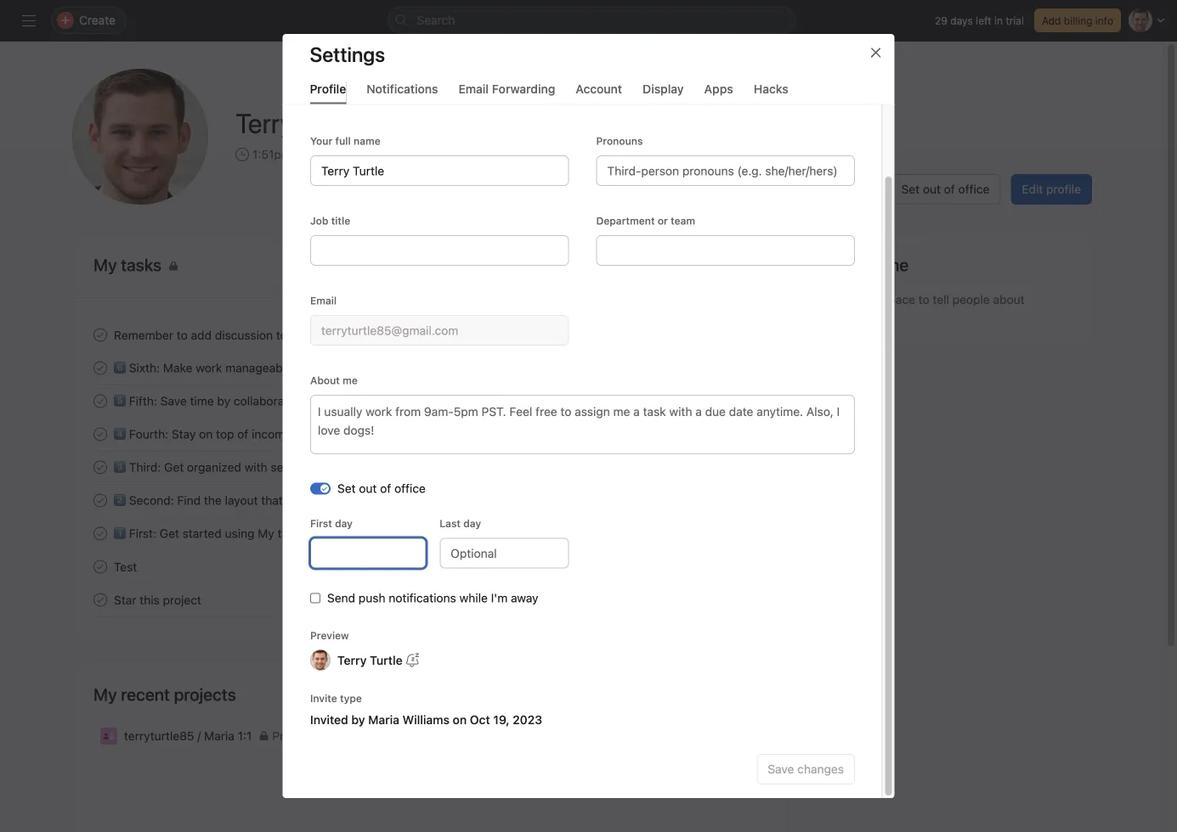 Task type: describe. For each thing, give the bounding box(es) containing it.
with
[[244, 460, 267, 474]]

terryturtle85
[[124, 730, 194, 744]]

manageable
[[225, 361, 292, 375]]

fifth:
[[129, 394, 157, 408]]

third:
[[129, 460, 161, 474]]

email for email
[[310, 295, 336, 307]]

0 horizontal spatial by
[[217, 394, 230, 408]]

email forwarding button
[[458, 82, 555, 104]]

notifications
[[367, 82, 438, 96]]

save inside save changes button
[[767, 763, 794, 777]]

completed checkbox for 6️⃣
[[90, 358, 110, 379]]

yourself.
[[835, 311, 881, 326]]

or
[[657, 215, 667, 227]]

first:
[[129, 527, 156, 541]]

first day
[[310, 518, 352, 530]]

completed image for remember
[[90, 325, 110, 345]]

0 horizontal spatial save
[[160, 394, 187, 408]]

space
[[882, 293, 915, 307]]

day for last day
[[463, 518, 481, 530]]

1️⃣
[[114, 527, 126, 541]]

view all tasks
[[692, 259, 757, 271]]

layout
[[225, 494, 258, 508]]

search button
[[388, 7, 796, 34]]

info
[[1095, 14, 1113, 26]]

apps button
[[704, 82, 733, 104]]

account button
[[576, 82, 622, 104]]

invite type invited by maria williams on oct 19, 2023
[[310, 693, 542, 727]]

1 vertical spatial set out of office
[[337, 482, 425, 496]]

days
[[950, 14, 973, 26]]

completed image for 3️⃣
[[90, 458, 110, 478]]

1 horizontal spatial time
[[323, 147, 347, 161]]

remember to add discussion topics for the next meeting
[[114, 328, 424, 342]]

by inside "invite type invited by maria williams on oct 19, 2023"
[[351, 713, 365, 727]]

using
[[225, 527, 255, 541]]

tell
[[933, 293, 949, 307]]

department
[[596, 215, 654, 227]]

5️⃣ fifth: save time by collaborating in asana
[[114, 394, 355, 408]]

remember
[[114, 328, 173, 342]]

find
[[177, 494, 201, 508]]

0 horizontal spatial my
[[93, 685, 117, 705]]

sixth:
[[129, 361, 160, 375]]

of inside button
[[944, 182, 955, 196]]

turtle
[[369, 654, 402, 668]]

star this project
[[114, 593, 201, 607]]

terry turtle
[[235, 107, 366, 139]]

6 completed image from the top
[[90, 557, 110, 577]]

department or team
[[596, 215, 695, 227]]

incoming
[[252, 427, 302, 441]]

set out of office button
[[890, 174, 1001, 205]]

1 vertical spatial tasks
[[278, 527, 306, 541]]

trial
[[1006, 14, 1024, 26]]

name
[[353, 135, 380, 147]]

completed image for star
[[90, 590, 110, 611]]

notifications button
[[367, 82, 438, 104]]

email for email forwarding
[[458, 82, 489, 96]]

about me
[[310, 375, 357, 387]]

terryturtle85@gmail.com link
[[375, 145, 512, 164]]

6️⃣ sixth: make work manageable
[[114, 361, 292, 375]]

1 vertical spatial work
[[305, 427, 331, 441]]

1 vertical spatial out
[[359, 482, 376, 496]]

send
[[327, 592, 355, 606]]

left
[[976, 14, 992, 26]]

my recent projects
[[93, 685, 236, 705]]

use
[[835, 293, 856, 307]]

collaborating
[[234, 394, 305, 408]]

right
[[296, 494, 321, 508]]

use this space to tell people about yourself.
[[835, 293, 1025, 326]]

add billing info button
[[1034, 8, 1121, 32]]

sections
[[271, 460, 317, 474]]

make
[[163, 361, 192, 375]]

job title
[[310, 215, 350, 227]]

Send push notifications while I'm away checkbox
[[310, 594, 320, 604]]

2023
[[512, 713, 542, 727]]

started
[[182, 527, 222, 541]]

1:1
[[238, 730, 252, 744]]

completed checkbox for 4️⃣
[[90, 425, 110, 445]]

1 vertical spatial for
[[324, 494, 339, 508]]

terryturtle85 / maria 1:1
[[124, 730, 252, 744]]

get for third:
[[164, 460, 184, 474]]

your full name
[[310, 135, 380, 147]]

0 vertical spatial tt
[[112, 109, 168, 165]]

completed checkbox for 1️⃣
[[90, 524, 110, 544]]

completed image for 5️⃣
[[90, 391, 110, 412]]

edit profile
[[1022, 182, 1081, 196]]

Third-person pronouns (e.g. she/her/hers) text field
[[596, 156, 855, 186]]

fourth:
[[129, 427, 168, 441]]

oct
[[469, 713, 490, 727]]

completed image for 1️⃣
[[90, 524, 110, 544]]

close image
[[869, 46, 883, 59]]

set out of office switch
[[310, 483, 330, 495]]

title
[[331, 215, 350, 227]]

invite
[[310, 693, 337, 705]]

5️⃣
[[114, 394, 126, 408]]

search
[[417, 13, 455, 27]]

williams
[[402, 713, 449, 727]]

push
[[358, 592, 385, 606]]

4️⃣
[[114, 427, 126, 441]]

1 vertical spatial maria
[[204, 730, 234, 744]]

organized
[[187, 460, 241, 474]]



Task type: locate. For each thing, give the bounding box(es) containing it.
1 vertical spatial completed image
[[90, 491, 110, 511]]

maria
[[368, 713, 399, 727], [204, 730, 234, 744]]

get
[[164, 460, 184, 474], [160, 527, 179, 541]]

completed checkbox for remember
[[90, 325, 110, 345]]

completed checkbox left 6️⃣
[[90, 358, 110, 379]]

people image
[[104, 732, 114, 742]]

preview
[[310, 630, 349, 642]]

0 horizontal spatial in
[[308, 394, 318, 408]]

1 horizontal spatial maria
[[368, 713, 399, 727]]

completed checkbox left "3️⃣" on the left of page
[[90, 458, 110, 478]]

last
[[439, 518, 460, 530]]

4 completed checkbox from the top
[[90, 425, 110, 445]]

0 vertical spatial email
[[458, 82, 489, 96]]

0 horizontal spatial tt
[[112, 109, 168, 165]]

save left changes
[[767, 763, 794, 777]]

0 vertical spatial of
[[944, 182, 955, 196]]

of
[[944, 182, 955, 196], [237, 427, 248, 441], [380, 482, 391, 496]]

1 vertical spatial by
[[351, 713, 365, 727]]

get for first:
[[160, 527, 179, 541]]

0 vertical spatial time
[[323, 147, 347, 161]]

completed image for 2️⃣
[[90, 491, 110, 511]]

0 horizontal spatial office
[[394, 482, 425, 496]]

1 horizontal spatial email
[[458, 82, 489, 96]]

top
[[216, 427, 234, 441]]

completed checkbox for 5️⃣
[[90, 391, 110, 412]]

completed image left 5️⃣
[[90, 391, 110, 412]]

1 horizontal spatial tasks
[[732, 259, 757, 271]]

0 vertical spatial by
[[217, 394, 230, 408]]

1:51pm
[[252, 147, 291, 161]]

save right the fifth:
[[160, 394, 187, 408]]

maria inside "invite type invited by maria williams on oct 19, 2023"
[[368, 713, 399, 727]]

edit profile button
[[1011, 174, 1092, 205]]

email left forwarding
[[458, 82, 489, 96]]

for right topics
[[313, 328, 328, 342]]

save
[[160, 394, 187, 408], [767, 763, 794, 777]]

get right third:
[[164, 460, 184, 474]]

3 completed image from the top
[[90, 590, 110, 611]]

terryturtle85@gmail.com
[[375, 147, 512, 161]]

0 horizontal spatial email
[[310, 295, 336, 307]]

completed checkbox left 1️⃣
[[90, 524, 110, 544]]

6️⃣
[[114, 361, 126, 375]]

completed image left 6️⃣
[[90, 358, 110, 379]]

completed image for 6️⃣
[[90, 358, 110, 379]]

recent projects
[[121, 685, 236, 705]]

7 completed checkbox from the top
[[90, 557, 110, 577]]

0 horizontal spatial this
[[140, 593, 160, 607]]

wednesday
[[696, 396, 752, 408]]

1 horizontal spatial my
[[258, 527, 274, 541]]

2 day from the left
[[463, 518, 481, 530]]

to
[[918, 293, 930, 307], [177, 328, 188, 342]]

email inside button
[[458, 82, 489, 96]]

forwarding
[[492, 82, 555, 96]]

1 vertical spatial this
[[140, 593, 160, 607]]

the
[[331, 328, 349, 342], [204, 494, 222, 508]]

out
[[923, 182, 941, 196], [359, 482, 376, 496]]

1 vertical spatial get
[[160, 527, 179, 541]]

to left the tell
[[918, 293, 930, 307]]

your
[[310, 135, 332, 147]]

maria right /
[[204, 730, 234, 744]]

1 vertical spatial to
[[177, 328, 188, 342]]

0 horizontal spatial maria
[[204, 730, 234, 744]]

time down full
[[323, 147, 347, 161]]

6 completed checkbox from the top
[[90, 524, 110, 544]]

second:
[[129, 494, 174, 508]]

1 vertical spatial tt
[[314, 655, 326, 667]]

3️⃣
[[114, 460, 126, 474]]

tasks inside button
[[732, 259, 757, 271]]

0 vertical spatial to
[[918, 293, 930, 307]]

0 horizontal spatial to
[[177, 328, 188, 342]]

0 vertical spatial office
[[958, 182, 990, 196]]

completed image
[[90, 458, 110, 478], [90, 491, 110, 511], [90, 590, 110, 611]]

2 horizontal spatial of
[[944, 182, 955, 196]]

completed image left the remember on the top left of page
[[90, 325, 110, 345]]

0 horizontal spatial the
[[204, 494, 222, 508]]

in right left
[[994, 14, 1003, 26]]

set inside button
[[901, 182, 920, 196]]

this inside use this space to tell people about yourself.
[[859, 293, 879, 307]]

last day
[[439, 518, 481, 530]]

tasks
[[732, 259, 757, 271], [278, 527, 306, 541]]

0 vertical spatial completed checkbox
[[90, 458, 110, 478]]

settings
[[310, 42, 385, 66]]

0 horizontal spatial day
[[334, 518, 352, 530]]

2 completed checkbox from the top
[[90, 590, 110, 611]]

4️⃣ fourth: stay on top of incoming work
[[114, 427, 331, 441]]

completed checkbox for star
[[90, 590, 110, 611]]

time down 6️⃣ sixth: make work manageable
[[190, 394, 214, 408]]

terry
[[337, 654, 366, 668]]

private
[[272, 730, 310, 744]]

search list box
[[388, 7, 796, 34]]

wednesday button
[[696, 396, 752, 408]]

add billing info
[[1042, 14, 1113, 26]]

None text field
[[310, 156, 569, 186], [310, 315, 569, 346], [310, 538, 426, 569], [310, 156, 569, 186], [310, 315, 569, 346], [310, 538, 426, 569]]

for left you
[[324, 494, 339, 508]]

Completed checkbox
[[90, 458, 110, 478], [90, 590, 110, 611]]

completed checkbox left test
[[90, 557, 110, 577]]

view all tasks button
[[685, 253, 765, 277]]

completed image for 4️⃣
[[90, 425, 110, 445]]

completed image left star
[[90, 590, 110, 611]]

in down about
[[308, 394, 318, 408]]

completed checkbox for 2️⃣
[[90, 491, 110, 511]]

0 vertical spatial tasks
[[732, 259, 757, 271]]

1 horizontal spatial of
[[380, 482, 391, 496]]

19,
[[493, 713, 509, 727]]

1 vertical spatial on
[[452, 713, 466, 727]]

1 horizontal spatial on
[[452, 713, 466, 727]]

completed image
[[90, 325, 110, 345], [90, 358, 110, 379], [90, 391, 110, 412], [90, 425, 110, 445], [90, 524, 110, 544], [90, 557, 110, 577]]

0 vertical spatial work
[[196, 361, 222, 375]]

0 vertical spatial get
[[164, 460, 184, 474]]

1 vertical spatial set
[[337, 482, 355, 496]]

local
[[295, 147, 320, 161]]

3️⃣ third: get organized with sections
[[114, 460, 317, 474]]

0 horizontal spatial set out of office
[[337, 482, 425, 496]]

save changes button
[[756, 755, 855, 785]]

office right you
[[394, 482, 425, 496]]

edit
[[1022, 182, 1043, 196]]

3 completed checkbox from the top
[[90, 391, 110, 412]]

0 vertical spatial this
[[859, 293, 879, 307]]

1 vertical spatial in
[[308, 394, 318, 408]]

completed image left the 2️⃣
[[90, 491, 110, 511]]

that's
[[261, 494, 292, 508]]

work
[[196, 361, 222, 375], [305, 427, 331, 441]]

the left next
[[331, 328, 349, 342]]

1 vertical spatial office
[[394, 482, 425, 496]]

office left edit
[[958, 182, 990, 196]]

1 completed checkbox from the top
[[90, 325, 110, 345]]

changes
[[797, 763, 843, 777]]

0 vertical spatial on
[[199, 427, 213, 441]]

full
[[335, 135, 350, 147]]

tasks right all
[[732, 259, 757, 271]]

email
[[458, 82, 489, 96], [310, 295, 336, 307]]

my right using
[[258, 527, 274, 541]]

0 vertical spatial maria
[[368, 713, 399, 727]]

29 days left in trial
[[935, 14, 1024, 26]]

hacks button
[[754, 82, 788, 104]]

test
[[114, 560, 137, 574]]

my up people icon
[[93, 685, 117, 705]]

profile
[[310, 82, 346, 96]]

work right make
[[196, 361, 222, 375]]

project
[[163, 593, 201, 607]]

1 horizontal spatial set
[[901, 182, 920, 196]]

1 vertical spatial of
[[237, 427, 248, 441]]

while
[[459, 592, 487, 606]]

1 horizontal spatial save
[[767, 763, 794, 777]]

the right find
[[204, 494, 222, 508]]

you
[[343, 494, 362, 508]]

0 vertical spatial set out of office
[[901, 182, 990, 196]]

1 vertical spatial completed checkbox
[[90, 590, 110, 611]]

I usually work from 9am-5pm PST. Feel free to assign me a task with a due date anytime. Also, I love dogs! text field
[[310, 395, 855, 455]]

1 vertical spatial the
[[204, 494, 222, 508]]

by up 4️⃣ fourth: stay on top of incoming work
[[217, 394, 230, 408]]

completed checkbox for 3️⃣
[[90, 458, 110, 478]]

to left add
[[177, 328, 188, 342]]

get right first:
[[160, 527, 179, 541]]

about
[[310, 375, 339, 387]]

0 vertical spatial my
[[258, 527, 274, 541]]

display button
[[643, 82, 684, 104]]

0 horizontal spatial of
[[237, 427, 248, 441]]

completed checkbox left the 2️⃣
[[90, 491, 110, 511]]

of left edit
[[944, 182, 955, 196]]

on left oct
[[452, 713, 466, 727]]

about me
[[835, 255, 909, 275]]

1 vertical spatial time
[[190, 394, 214, 408]]

maria left williams
[[368, 713, 399, 727]]

apps
[[704, 82, 733, 96]]

my
[[258, 527, 274, 541], [93, 685, 117, 705]]

to inside use this space to tell people about yourself.
[[918, 293, 930, 307]]

completed checkbox left star
[[90, 590, 110, 611]]

completed image left 4️⃣
[[90, 425, 110, 445]]

completed checkbox left 5️⃣
[[90, 391, 110, 412]]

profile
[[1046, 182, 1081, 196]]

time
[[323, 147, 347, 161], [190, 394, 214, 408]]

1 horizontal spatial set out of office
[[901, 182, 990, 196]]

tasks left first
[[278, 527, 306, 541]]

1 day from the left
[[334, 518, 352, 530]]

office
[[958, 182, 990, 196], [394, 482, 425, 496]]

day right last
[[463, 518, 481, 530]]

work down asana
[[305, 427, 331, 441]]

this right star
[[140, 593, 160, 607]]

star
[[114, 593, 136, 607]]

0 horizontal spatial tasks
[[278, 527, 306, 541]]

2 vertical spatial of
[[380, 482, 391, 496]]

asana
[[321, 394, 355, 408]]

2 completed image from the top
[[90, 358, 110, 379]]

billing
[[1064, 14, 1093, 26]]

next
[[352, 328, 376, 342]]

out inside button
[[923, 182, 941, 196]]

0 vertical spatial set
[[901, 182, 920, 196]]

0 vertical spatial save
[[160, 394, 187, 408]]

1 horizontal spatial work
[[305, 427, 331, 441]]

discussion
[[215, 328, 273, 342]]

set out of office inside button
[[901, 182, 990, 196]]

0 vertical spatial for
[[313, 328, 328, 342]]

None text field
[[310, 235, 569, 266], [596, 235, 855, 266], [310, 235, 569, 266], [596, 235, 855, 266]]

1 horizontal spatial out
[[923, 182, 941, 196]]

pronouns
[[596, 135, 642, 147]]

1 horizontal spatial day
[[463, 518, 481, 530]]

1 completed image from the top
[[90, 458, 110, 478]]

email up remember to add discussion topics for the next meeting
[[310, 295, 336, 307]]

in
[[994, 14, 1003, 26], [308, 394, 318, 408]]

3 completed image from the top
[[90, 391, 110, 412]]

by down type
[[351, 713, 365, 727]]

team
[[670, 215, 695, 227]]

of right top
[[237, 427, 248, 441]]

i'm
[[491, 592, 507, 606]]

29
[[935, 14, 948, 26]]

1 horizontal spatial this
[[859, 293, 879, 307]]

1 horizontal spatial by
[[351, 713, 365, 727]]

1 horizontal spatial to
[[918, 293, 930, 307]]

0 vertical spatial the
[[331, 328, 349, 342]]

office inside button
[[958, 182, 990, 196]]

invited
[[310, 713, 348, 727]]

on inside "invite type invited by maria williams on oct 19, 2023"
[[452, 713, 466, 727]]

0 horizontal spatial time
[[190, 394, 214, 408]]

Completed checkbox
[[90, 325, 110, 345], [90, 358, 110, 379], [90, 391, 110, 412], [90, 425, 110, 445], [90, 491, 110, 511], [90, 524, 110, 544], [90, 557, 110, 577]]

me
[[342, 375, 357, 387]]

2 completed image from the top
[[90, 491, 110, 511]]

this for star
[[140, 593, 160, 607]]

this for use
[[859, 293, 879, 307]]

1 horizontal spatial in
[[994, 14, 1003, 26]]

email forwarding
[[458, 82, 555, 96]]

1 completed checkbox from the top
[[90, 458, 110, 478]]

4 completed image from the top
[[90, 425, 110, 445]]

1 vertical spatial save
[[767, 763, 794, 777]]

completed image left test
[[90, 557, 110, 577]]

add
[[191, 328, 212, 342]]

0 horizontal spatial set
[[337, 482, 355, 496]]

send push notifications while i'm away
[[327, 592, 538, 606]]

0 vertical spatial completed image
[[90, 458, 110, 478]]

Optional text field
[[439, 538, 569, 569]]

of right you
[[380, 482, 391, 496]]

1 horizontal spatial the
[[331, 328, 349, 342]]

2️⃣ second: find the layout that's right for you
[[114, 494, 362, 508]]

day right first
[[334, 518, 352, 530]]

1 vertical spatial my
[[93, 685, 117, 705]]

0 vertical spatial out
[[923, 182, 941, 196]]

on left top
[[199, 427, 213, 441]]

save changes
[[767, 763, 843, 777]]

0 horizontal spatial work
[[196, 361, 222, 375]]

completed checkbox left the remember on the top left of page
[[90, 325, 110, 345]]

completed checkbox left 4️⃣
[[90, 425, 110, 445]]

this up yourself.
[[859, 293, 879, 307]]

0 horizontal spatial on
[[199, 427, 213, 441]]

1 completed image from the top
[[90, 325, 110, 345]]

1 horizontal spatial tt
[[314, 655, 326, 667]]

day for first day
[[334, 518, 352, 530]]

1 horizontal spatial office
[[958, 182, 990, 196]]

first
[[310, 518, 332, 530]]

2 vertical spatial completed image
[[90, 590, 110, 611]]

5 completed image from the top
[[90, 524, 110, 544]]

0 vertical spatial in
[[994, 14, 1003, 26]]

0 horizontal spatial out
[[359, 482, 376, 496]]

completed image left "3️⃣" on the left of page
[[90, 458, 110, 478]]

1 vertical spatial email
[[310, 295, 336, 307]]

5 completed checkbox from the top
[[90, 491, 110, 511]]

2 completed checkbox from the top
[[90, 358, 110, 379]]

completed image left 1️⃣
[[90, 524, 110, 544]]



Task type: vqa. For each thing, say whether or not it's contained in the screenshot.
Free
no



